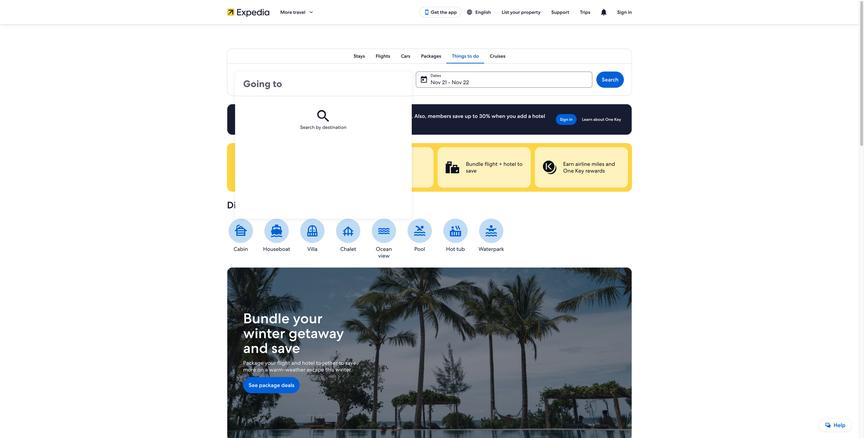 Task type: vqa. For each thing, say whether or not it's contained in the screenshot.
Search by destination
yes



Task type: locate. For each thing, give the bounding box(es) containing it.
1 horizontal spatial more
[[289, 113, 302, 120]]

search button
[[596, 72, 624, 88]]

list
[[502, 9, 509, 15]]

drop
[[385, 167, 397, 174]]

discover
[[227, 199, 264, 211]]

save up the "warm-"
[[271, 339, 300, 357]]

save left up
[[453, 113, 463, 120]]

key
[[614, 117, 621, 122], [575, 167, 584, 174]]

trips link
[[575, 6, 596, 18]]

save inside bundle flight + hotel to save
[[466, 167, 477, 174]]

in left learn
[[569, 117, 573, 122]]

on left the "warm-"
[[257, 366, 264, 373]]

a
[[528, 113, 531, 120], [265, 119, 267, 126], [265, 366, 268, 373]]

nov left 21
[[431, 79, 441, 86]]

key right about
[[614, 117, 621, 122]]

save
[[453, 113, 463, 120], [466, 167, 477, 174], [271, 339, 300, 357], [345, 359, 356, 366]]

0 horizontal spatial bundle
[[243, 309, 289, 327]]

to left 10% at the top left of page
[[258, 119, 263, 126]]

villa button
[[299, 219, 326, 253]]

see package deals link
[[243, 377, 300, 393]]

hotel right +
[[504, 160, 516, 168]]

2 horizontal spatial and
[[606, 160, 615, 168]]

1 nov from the left
[[431, 79, 441, 86]]

flight left or
[[269, 119, 282, 126]]

0 horizontal spatial and
[[243, 339, 268, 357]]

learn
[[582, 117, 592, 122]]

getaway
[[289, 324, 344, 342]]

hotels
[[346, 113, 361, 120]]

tab list containing stays
[[227, 49, 632, 63]]

0 vertical spatial get
[[431, 9, 439, 15]]

cruises link
[[484, 49, 511, 63]]

tab list
[[227, 49, 632, 63]]

view
[[378, 252, 390, 259]]

get for get alerts if flight prices drop
[[369, 160, 378, 168]]

1 horizontal spatial in
[[628, 9, 632, 15]]

stays link
[[348, 49, 370, 63]]

you
[[507, 113, 516, 120]]

hotel inside bundle your winter getaway and save package your flight and hotel together to save more on a warm-weather escape this winter.
[[302, 359, 315, 366]]

more
[[289, 113, 302, 120], [243, 366, 256, 373]]

on
[[303, 113, 310, 120], [257, 366, 264, 373]]

and right miles
[[606, 160, 615, 168]]

1 horizontal spatial get
[[431, 9, 439, 15]]

1 horizontal spatial bundle
[[466, 160, 483, 168]]

your for bundle
[[293, 309, 323, 327]]

0 horizontal spatial get
[[369, 160, 378, 168]]

sign in button
[[612, 4, 637, 20]]

in
[[628, 9, 632, 15], [569, 117, 573, 122]]

2 vertical spatial hotel
[[302, 359, 315, 366]]

0 horizontal spatial key
[[575, 167, 584, 174]]

1 vertical spatial sign
[[560, 117, 568, 122]]

to inside bundle your winter getaway and save package your flight and hotel together to save more on a warm-weather escape this winter.
[[339, 359, 344, 366]]

in inside dropdown button
[[628, 9, 632, 15]]

member
[[374, 113, 396, 120]]

1 horizontal spatial sign
[[617, 9, 627, 15]]

0 horizontal spatial sign in
[[560, 117, 573, 122]]

1 vertical spatial bundle
[[243, 309, 289, 327]]

and inside earn airline miles and one key rewards
[[606, 160, 615, 168]]

hot tub
[[446, 246, 465, 253]]

more inside bundle your winter getaway and save package your flight and hotel together to save more on a warm-weather escape this winter.
[[243, 366, 256, 373]]

0 vertical spatial search
[[602, 76, 619, 83]]

ocean view button
[[370, 219, 398, 259]]

in inside main content
[[569, 117, 573, 122]]

get right leading image
[[431, 9, 439, 15]]

0 vertical spatial hotel
[[532, 113, 545, 120]]

discover your new favorite stay
[[227, 199, 363, 211]]

get inside 'get alerts if flight prices drop'
[[369, 160, 378, 168]]

1 vertical spatial on
[[257, 366, 264, 373]]

0 horizontal spatial hotel
[[302, 359, 315, 366]]

key right earn
[[575, 167, 584, 174]]

prices
[[369, 167, 383, 174]]

hotel inside save 10% or more on over 100,000 hotels with member prices. also, members save up to 30% when you add a hotel to a flight
[[532, 113, 545, 120]]

0 vertical spatial bundle
[[466, 160, 483, 168]]

0 vertical spatial sign
[[617, 9, 627, 15]]

more up see
[[243, 366, 256, 373]]

with
[[362, 113, 373, 120]]

more right or
[[289, 113, 302, 120]]

bundle for your
[[243, 309, 289, 327]]

your
[[510, 9, 520, 15], [266, 199, 286, 211], [293, 309, 323, 327], [265, 359, 276, 366]]

0 vertical spatial and
[[606, 160, 615, 168]]

0 horizontal spatial on
[[257, 366, 264, 373]]

bundle inside bundle your winter getaway and save package your flight and hotel together to save more on a warm-weather escape this winter.
[[243, 309, 289, 327]]

1 vertical spatial more
[[243, 366, 256, 373]]

this
[[325, 366, 334, 373]]

members
[[428, 113, 451, 120]]

sign in
[[617, 9, 632, 15], [560, 117, 573, 122]]

more travel button
[[275, 4, 320, 20]]

0 horizontal spatial sign
[[560, 117, 568, 122]]

a right add
[[528, 113, 531, 120]]

22
[[463, 79, 469, 86]]

1 vertical spatial sign in
[[560, 117, 573, 122]]

save 10% or more on over 100,000 hotels with member prices. also, members save up to 30% when you add a hotel to a flight
[[258, 113, 545, 126]]

one left airline
[[563, 167, 574, 174]]

flight inside 'get alerts if flight prices drop'
[[399, 160, 411, 168]]

trips
[[580, 9, 590, 15]]

save inside save 10% or more on over 100,000 hotels with member prices. also, members save up to 30% when you add a hotel to a flight
[[453, 113, 463, 120]]

0 horizontal spatial in
[[569, 117, 573, 122]]

things
[[452, 53, 466, 59]]

houseboat
[[263, 246, 290, 253]]

cruises
[[490, 53, 505, 59]]

search for search
[[602, 76, 619, 83]]

1 out of 3 element
[[340, 147, 434, 188]]

sign inside bundle your winter getaway and save main content
[[560, 117, 568, 122]]

alerts
[[379, 160, 393, 168]]

sign right communication center icon
[[617, 9, 627, 15]]

rewards
[[585, 167, 605, 174]]

get alerts if flight prices drop
[[369, 160, 411, 174]]

flight up deals
[[277, 359, 290, 366]]

2 horizontal spatial hotel
[[532, 113, 545, 120]]

search inside search button
[[602, 76, 619, 83]]

1 horizontal spatial hotel
[[504, 160, 516, 168]]

0 horizontal spatial one
[[563, 167, 574, 174]]

save left +
[[466, 167, 477, 174]]

hotel right add
[[532, 113, 545, 120]]

1 horizontal spatial on
[[303, 113, 310, 120]]

when
[[492, 113, 505, 120]]

and
[[606, 160, 615, 168], [243, 339, 268, 357], [291, 359, 301, 366]]

1 horizontal spatial nov
[[452, 79, 462, 86]]

one
[[605, 117, 613, 122], [563, 167, 574, 174]]

1 vertical spatial hotel
[[504, 160, 516, 168]]

airline
[[575, 160, 590, 168]]

sign in inside bundle your winter getaway and save main content
[[560, 117, 573, 122]]

0 horizontal spatial nov
[[431, 79, 441, 86]]

0 horizontal spatial search
[[300, 124, 315, 130]]

flight right if in the left top of the page
[[399, 160, 411, 168]]

warm-
[[269, 366, 285, 373]]

Going to text field
[[235, 72, 412, 96]]

0 vertical spatial more
[[289, 113, 302, 120]]

0 horizontal spatial more
[[243, 366, 256, 373]]

sign in right communication center icon
[[617, 9, 632, 15]]

1 vertical spatial search
[[300, 124, 315, 130]]

get left alerts
[[369, 160, 378, 168]]

flight
[[269, 119, 282, 126], [399, 160, 411, 168], [485, 160, 498, 168], [277, 359, 290, 366]]

0 vertical spatial sign in
[[617, 9, 632, 15]]

flight left +
[[485, 160, 498, 168]]

bundle inside bundle flight + hotel to save
[[466, 160, 483, 168]]

travel sale activities deals image
[[227, 267, 632, 438]]

trailing image
[[308, 9, 314, 15]]

1 horizontal spatial one
[[605, 117, 613, 122]]

1 vertical spatial one
[[563, 167, 574, 174]]

0 vertical spatial on
[[303, 113, 310, 120]]

get
[[431, 9, 439, 15], [369, 160, 378, 168]]

hotel left together
[[302, 359, 315, 366]]

and right the "warm-"
[[291, 359, 301, 366]]

1 horizontal spatial sign in
[[617, 9, 632, 15]]

nov
[[431, 79, 441, 86], [452, 79, 462, 86]]

on inside save 10% or more on over 100,000 hotels with member prices. also, members save up to 30% when you add a hotel to a flight
[[303, 113, 310, 120]]

also,
[[414, 113, 426, 120]]

1 vertical spatial get
[[369, 160, 378, 168]]

bundle for flight
[[466, 160, 483, 168]]

-
[[448, 79, 450, 86]]

sign left learn
[[560, 117, 568, 122]]

to right +
[[517, 160, 523, 168]]

1 vertical spatial key
[[575, 167, 584, 174]]

leading image
[[424, 9, 429, 15]]

0 vertical spatial in
[[628, 9, 632, 15]]

2 vertical spatial and
[[291, 359, 301, 366]]

flights link
[[370, 49, 396, 63]]

bundle
[[466, 160, 483, 168], [243, 309, 289, 327]]

and up package
[[243, 339, 268, 357]]

tab list inside bundle your winter getaway and save main content
[[227, 49, 632, 63]]

on inside bundle your winter getaway and save package your flight and hotel together to save more on a warm-weather escape this winter.
[[257, 366, 264, 373]]

1 vertical spatial in
[[569, 117, 573, 122]]

0 vertical spatial key
[[614, 117, 621, 122]]

one right about
[[605, 117, 613, 122]]

property
[[521, 9, 541, 15]]

to right this
[[339, 359, 344, 366]]

1 horizontal spatial search
[[602, 76, 619, 83]]

search
[[602, 76, 619, 83], [300, 124, 315, 130]]

learn about one key link
[[579, 114, 624, 125]]

on left over
[[303, 113, 310, 120]]

a left the "warm-"
[[265, 366, 268, 373]]

flight inside save 10% or more on over 100,000 hotels with member prices. also, members save up to 30% when you add a hotel to a flight
[[269, 119, 282, 126]]

sign in left learn
[[560, 117, 573, 122]]

or
[[282, 113, 288, 120]]

to left do
[[467, 53, 472, 59]]

to
[[467, 53, 472, 59], [473, 113, 478, 120], [258, 119, 263, 126], [517, 160, 523, 168], [339, 359, 344, 366]]

key inside earn airline miles and one key rewards
[[575, 167, 584, 174]]

nov right '-'
[[452, 79, 462, 86]]

in right communication center icon
[[628, 9, 632, 15]]



Task type: describe. For each thing, give the bounding box(es) containing it.
villa
[[307, 246, 317, 253]]

list your property link
[[496, 6, 546, 18]]

over
[[311, 113, 322, 120]]

to inside bundle flight + hotel to save
[[517, 160, 523, 168]]

houseboat button
[[263, 219, 290, 253]]

up
[[465, 113, 471, 120]]

travel
[[293, 9, 305, 15]]

your for list
[[510, 9, 520, 15]]

cars
[[401, 53, 410, 59]]

packages
[[421, 53, 441, 59]]

3 out of 3 element
[[535, 147, 628, 188]]

english
[[475, 9, 491, 15]]

10%
[[271, 113, 281, 120]]

if
[[394, 160, 397, 168]]

0 vertical spatial one
[[605, 117, 613, 122]]

do
[[473, 53, 479, 59]]

communication center icon image
[[600, 8, 608, 16]]

more inside save 10% or more on over 100,000 hotels with member prices. also, members save up to 30% when you add a hotel to a flight
[[289, 113, 302, 120]]

earn airline miles and one key rewards
[[563, 160, 615, 174]]

package
[[243, 359, 264, 366]]

miles
[[592, 160, 604, 168]]

prices.
[[397, 113, 413, 120]]

things to do
[[452, 53, 479, 59]]

english button
[[461, 6, 496, 18]]

21
[[442, 79, 447, 86]]

packages link
[[416, 49, 447, 63]]

cars link
[[396, 49, 416, 63]]

one inside earn airline miles and one key rewards
[[563, 167, 574, 174]]

to inside "tab list"
[[467, 53, 472, 59]]

2 nov from the left
[[452, 79, 462, 86]]

favorite
[[309, 199, 343, 211]]

save right this
[[345, 359, 356, 366]]

chalet
[[340, 246, 356, 253]]

destination
[[322, 124, 347, 130]]

earn
[[563, 160, 574, 168]]

bundle your winter getaway and save main content
[[0, 24, 859, 438]]

1 horizontal spatial and
[[291, 359, 301, 366]]

by
[[316, 124, 321, 130]]

expedia logo image
[[227, 7, 270, 17]]

flight inside bundle your winter getaway and save package your flight and hotel together to save more on a warm-weather escape this winter.
[[277, 359, 290, 366]]

together
[[316, 359, 338, 366]]

see
[[249, 382, 258, 389]]

things to do link
[[447, 49, 484, 63]]

hot
[[446, 246, 455, 253]]

ocean
[[376, 246, 392, 253]]

support link
[[546, 6, 575, 18]]

save
[[258, 113, 270, 120]]

sign inside dropdown button
[[617, 9, 627, 15]]

1 vertical spatial and
[[243, 339, 268, 357]]

package
[[259, 382, 280, 389]]

search by destination
[[300, 124, 347, 130]]

get for get the app
[[431, 9, 439, 15]]

hot tub button
[[442, 219, 469, 253]]

nov 21 - nov 22 button
[[416, 72, 592, 88]]

tub
[[456, 246, 465, 253]]

more travel
[[280, 9, 305, 15]]

see package deals
[[249, 382, 294, 389]]

waterpark
[[478, 246, 504, 253]]

get the app
[[431, 9, 457, 15]]

winter.
[[335, 366, 352, 373]]

hotel inside bundle flight + hotel to save
[[504, 160, 516, 168]]

about
[[593, 117, 604, 122]]

weather
[[285, 366, 305, 373]]

nov 21 - nov 22
[[431, 79, 469, 86]]

add
[[517, 113, 527, 120]]

winter
[[243, 324, 285, 342]]

deals
[[281, 382, 294, 389]]

flight inside bundle flight + hotel to save
[[485, 160, 498, 168]]

100,000
[[323, 113, 344, 120]]

sign in link
[[556, 114, 577, 125]]

a inside bundle your winter getaway and save package your flight and hotel together to save more on a warm-weather escape this winter.
[[265, 366, 268, 373]]

flights
[[376, 53, 390, 59]]

app
[[448, 9, 457, 15]]

list your property
[[502, 9, 541, 15]]

small image
[[467, 9, 473, 15]]

+
[[499, 160, 502, 168]]

1 horizontal spatial key
[[614, 117, 621, 122]]

bundle flight + hotel to save
[[466, 160, 523, 174]]

stay
[[345, 199, 363, 211]]

your for discover
[[266, 199, 286, 211]]

cabin
[[234, 246, 248, 253]]

bundle your winter getaway and save package your flight and hotel together to save more on a warm-weather escape this winter.
[[243, 309, 356, 373]]

the
[[440, 9, 447, 15]]

waterpark button
[[477, 219, 505, 253]]

to right up
[[473, 113, 478, 120]]

a left 10% at the top left of page
[[265, 119, 267, 126]]

pool
[[414, 246, 425, 253]]

sign in inside dropdown button
[[617, 9, 632, 15]]

more
[[280, 9, 292, 15]]

learn about one key
[[582, 117, 621, 122]]

pool button
[[406, 219, 434, 253]]

stays
[[354, 53, 365, 59]]

2 out of 3 element
[[438, 147, 531, 188]]

escape
[[307, 366, 324, 373]]

chalet button
[[334, 219, 362, 253]]

search for search by destination
[[300, 124, 315, 130]]

get the app link
[[420, 7, 461, 18]]

support
[[551, 9, 569, 15]]

30%
[[479, 113, 490, 120]]



